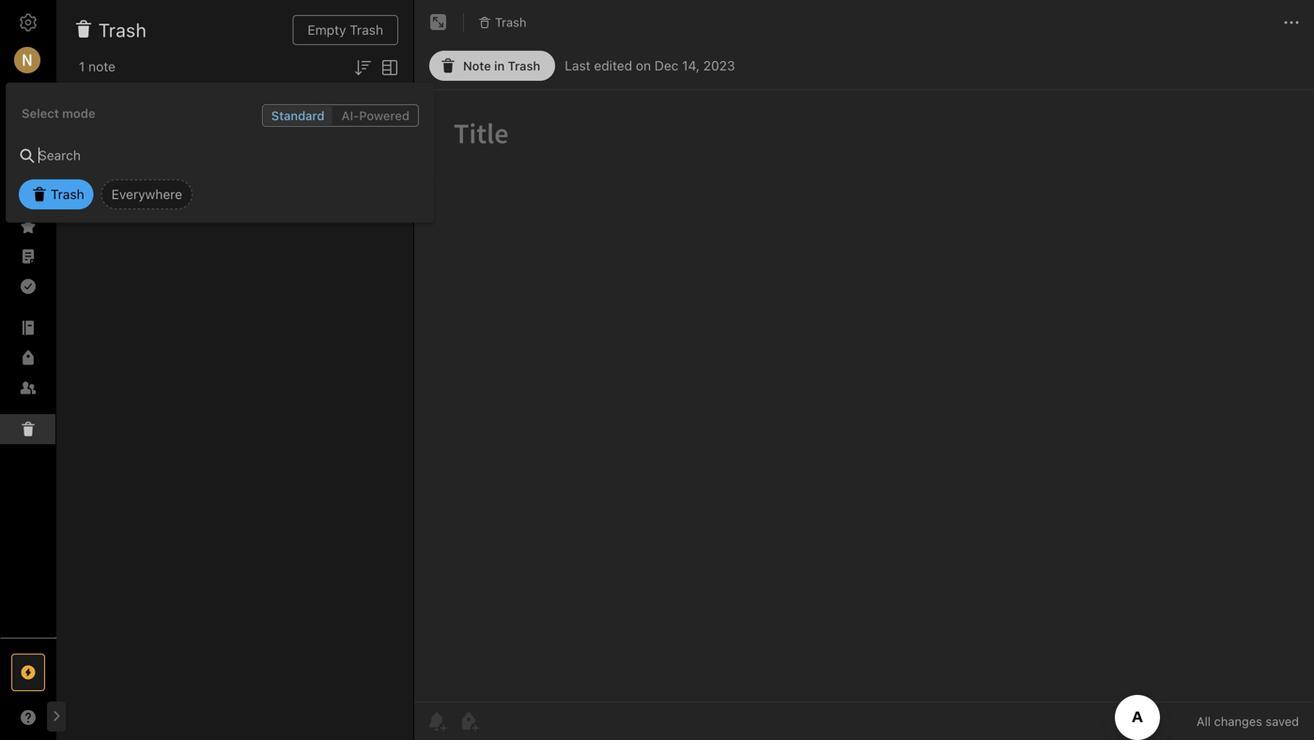 Task type: locate. For each thing, give the bounding box(es) containing it.
Note Editor text field
[[414, 90, 1315, 702]]

empty trash button
[[293, 15, 398, 45]]

empty
[[308, 22, 346, 38]]

trash down '8'
[[51, 187, 84, 202]]

0 horizontal spatial trash button
[[15, 176, 97, 213]]

expand note image
[[428, 11, 450, 34]]

None search field
[[34, 141, 406, 169]]

empty trash
[[308, 22, 383, 38]]

powered
[[359, 108, 410, 122]]

1 horizontal spatial trash button
[[472, 9, 533, 36]]

Search results field
[[6, 176, 434, 223]]

2023
[[704, 58, 736, 73]]

note
[[88, 59, 116, 74]]

trash button down select mode
[[15, 176, 97, 213]]

trash
[[495, 15, 527, 29], [99, 19, 147, 41], [350, 22, 383, 38], [508, 59, 541, 73], [51, 187, 84, 202]]

untitled
[[81, 108, 130, 123]]

trash up note in trash
[[495, 15, 527, 29]]

1
[[79, 59, 85, 74]]

add a reminder image
[[426, 711, 448, 733]]

trash button up note in trash
[[472, 9, 533, 36]]

all changes saved
[[1197, 715, 1300, 729]]

select
[[22, 106, 59, 120]]

trash inside search results field
[[51, 187, 84, 202]]

8 minutes ago
[[81, 167, 156, 180]]

Search text field
[[34, 141, 369, 169]]

0 vertical spatial trash button
[[472, 9, 533, 36]]

on
[[636, 58, 651, 73]]

edited
[[594, 58, 633, 73]]

trash button
[[472, 9, 533, 36], [15, 176, 97, 213]]

8
[[81, 167, 88, 180]]

trash right empty
[[350, 22, 383, 38]]

tree
[[0, 181, 56, 637]]

all
[[1197, 715, 1211, 729]]

mode
[[62, 106, 95, 120]]

14,
[[683, 58, 700, 73]]

everywhere
[[112, 187, 182, 202]]

1 note
[[79, 59, 116, 74]]



Task type: vqa. For each thing, say whether or not it's contained in the screenshot.
'AI-Powered'
yes



Task type: describe. For each thing, give the bounding box(es) containing it.
note
[[463, 59, 491, 73]]

click to expand image
[[48, 706, 62, 728]]

ai-
[[342, 108, 359, 122]]

everywhere button
[[97, 176, 197, 213]]

ai-powered tab
[[334, 106, 417, 125]]

last edited on dec 14, 2023
[[565, 58, 736, 73]]

standard
[[271, 108, 325, 122]]

note window element
[[414, 0, 1315, 741]]

trash button inside note window element
[[472, 9, 533, 36]]

trash up note
[[99, 19, 147, 41]]

last
[[565, 58, 591, 73]]

dec
[[655, 58, 679, 73]]

in
[[495, 59, 505, 73]]

home image
[[17, 185, 39, 208]]

standard tab
[[264, 106, 332, 125]]

upgrade image
[[17, 662, 39, 684]]

note in trash
[[463, 59, 541, 73]]

add tag image
[[458, 711, 480, 733]]

ago
[[136, 167, 156, 180]]

settings image
[[17, 11, 39, 34]]

saved
[[1266, 715, 1300, 729]]

1 vertical spatial trash button
[[15, 176, 97, 213]]

trash right in on the top left of the page
[[508, 59, 541, 73]]

changes
[[1215, 715, 1263, 729]]

ai-powered
[[342, 108, 410, 122]]

minutes
[[91, 167, 133, 180]]

select mode
[[22, 106, 95, 120]]



